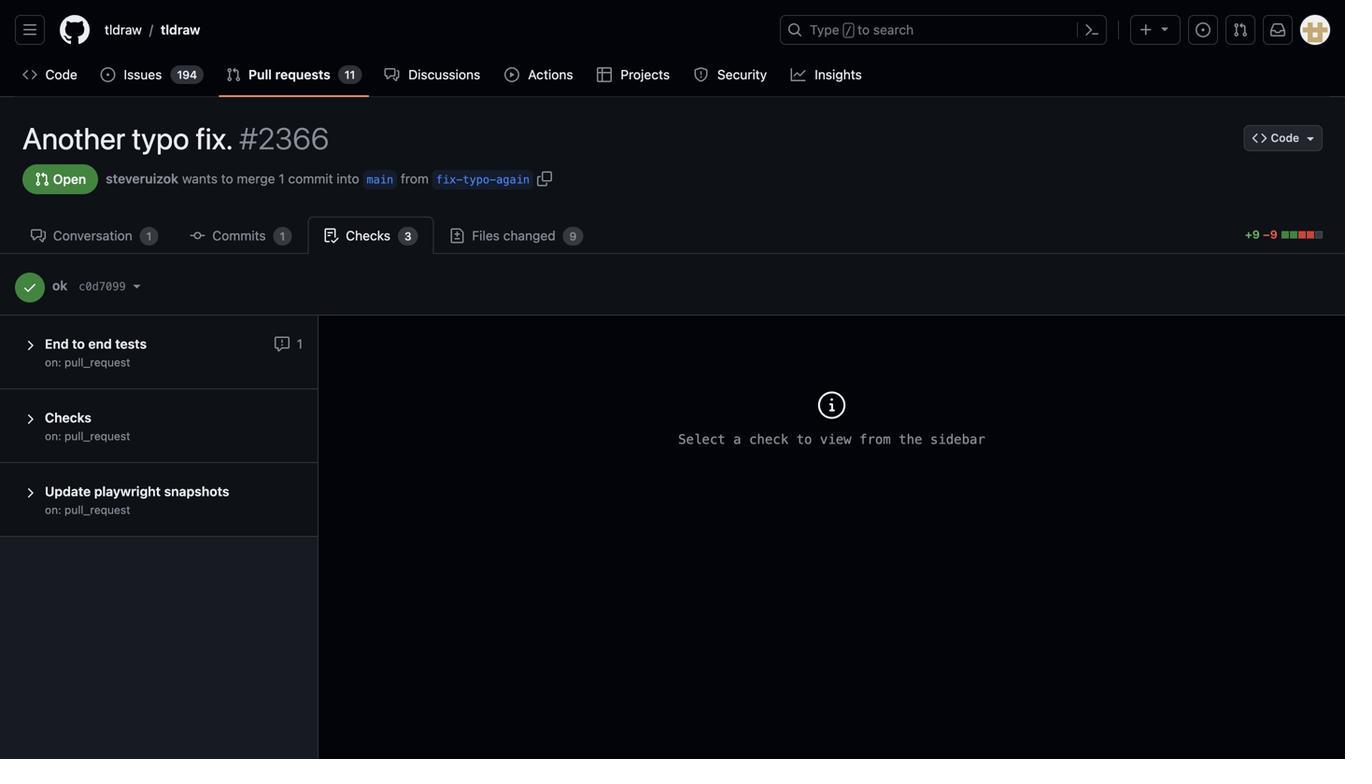Task type: vqa. For each thing, say whether or not it's contained in the screenshot.
right password
no



Task type: locate. For each thing, give the bounding box(es) containing it.
notifications image
[[1271, 22, 1286, 37]]

1 vertical spatial code image
[[1253, 131, 1268, 146]]

c0d7099 button
[[79, 276, 141, 296]]

pull_request inside update playwright snapshots on: pull_request
[[65, 504, 130, 517]]

0 horizontal spatial tldraw link
[[97, 15, 149, 45]]

code
[[45, 67, 77, 82], [1272, 131, 1300, 144]]

1 horizontal spatial from
[[860, 432, 891, 448]]

/ for tldraw
[[149, 22, 153, 37]]

1 right the report image
[[293, 336, 303, 352]]

0 vertical spatial pull_request
[[65, 356, 130, 369]]

pull request tabs element
[[15, 217, 1236, 254]]

1 on: from the top
[[45, 356, 61, 369]]

commit
[[288, 171, 333, 186]]

0 horizontal spatial code image
[[22, 67, 37, 82]]

2 on: from the top
[[45, 430, 61, 443]]

0 vertical spatial on:
[[45, 356, 61, 369]]

actions link
[[497, 61, 582, 89]]

0 vertical spatial show details image
[[22, 412, 37, 427]]

code left triangle down icon
[[1272, 131, 1300, 144]]

report image
[[275, 337, 290, 352]]

checks right checklist "image"
[[342, 228, 394, 243]]

into
[[337, 171, 359, 186]]

0 horizontal spatial tldraw
[[105, 22, 142, 37]]

1
[[279, 171, 285, 186], [146, 230, 152, 243], [280, 230, 285, 243], [293, 336, 303, 352]]

1 inside check suites 'element'
[[293, 336, 303, 352]]

projects
[[621, 67, 670, 82]]

checks
[[342, 228, 394, 243], [45, 410, 91, 426]]

git pull request image
[[1234, 22, 1249, 37], [35, 172, 50, 187]]

pull_request up update
[[65, 430, 130, 443]]

code image up another
[[22, 67, 37, 82]]

2 vertical spatial pull_request
[[65, 504, 130, 517]]

3
[[405, 230, 412, 243]]

on: up update
[[45, 430, 61, 443]]

0 horizontal spatial /
[[149, 22, 153, 37]]

/ inside tldraw / tldraw
[[149, 22, 153, 37]]

triangle down image
[[1304, 131, 1319, 146]]

from
[[401, 171, 429, 186], [860, 432, 891, 448]]

merge
[[237, 171, 275, 186]]

type / to search
[[810, 22, 914, 37]]

checks down end to end tests on: pull_request
[[45, 410, 91, 426]]

pull_request down update
[[65, 504, 130, 517]]

code image inside code link
[[22, 67, 37, 82]]

1 show details image from the top
[[22, 412, 37, 427]]

homepage image
[[60, 15, 90, 45]]

1 vertical spatial on:
[[45, 430, 61, 443]]

pull_request
[[65, 356, 130, 369], [65, 430, 130, 443], [65, 504, 130, 517]]

the
[[899, 432, 923, 448]]

conversation
[[50, 228, 136, 243]]

#2366
[[239, 121, 330, 156]]

1 horizontal spatial git pull request image
[[1234, 22, 1249, 37]]

steveruizok wants to merge 1 commit into main from fix-typo-again
[[106, 171, 530, 186]]

table image
[[597, 67, 612, 82]]

1 vertical spatial show details image
[[22, 486, 37, 501]]

/ inside type / to search
[[846, 24, 852, 37]]

0 horizontal spatial code
[[45, 67, 77, 82]]

pull
[[249, 67, 272, 82]]

3 pull_request from the top
[[65, 504, 130, 517]]

commits
[[209, 228, 270, 243]]

graph image
[[791, 67, 806, 82]]

triangle down image
[[1158, 21, 1173, 36]]

1 left git commit icon
[[146, 230, 152, 243]]

pull_request inside the checks on: pull_request
[[65, 430, 130, 443]]

1 vertical spatial checks
[[45, 410, 91, 426]]

tldraw up issue opened image on the left top of page
[[105, 22, 142, 37]]

git pull request image
[[226, 67, 241, 82]]

pull_request inside end to end tests on: pull_request
[[65, 356, 130, 369]]

on: down end
[[45, 356, 61, 369]]

discussions
[[409, 67, 481, 82]]

from right main
[[401, 171, 429, 186]]

projects link
[[590, 61, 679, 89]]

0 horizontal spatial git pull request image
[[35, 172, 50, 187]]

checks inside "pull request tabs" "element"
[[342, 228, 394, 243]]

on: inside update playwright snapshots on: pull_request
[[45, 504, 61, 517]]

on: down update
[[45, 504, 61, 517]]

0 vertical spatial git pull request image
[[1234, 22, 1249, 37]]

play image
[[505, 67, 520, 82]]

tldraw link up issue opened image on the left top of page
[[97, 15, 149, 45]]

view
[[820, 432, 852, 448]]

to
[[858, 22, 870, 37], [221, 171, 233, 186], [72, 336, 85, 352], [797, 432, 813, 448]]

show details image left the checks on: pull_request
[[22, 412, 37, 427]]

from left the the
[[860, 432, 891, 448]]

tldraw
[[105, 22, 142, 37], [161, 22, 200, 37]]

files changed
[[469, 228, 559, 243]]

0 vertical spatial code image
[[22, 67, 37, 82]]

checks for checks
[[342, 228, 394, 243]]

checks on: pull_request
[[45, 410, 130, 443]]

checks inside the checks on: pull_request
[[45, 410, 91, 426]]

pull_request down 'end'
[[65, 356, 130, 369]]

1 horizontal spatial code image
[[1253, 131, 1268, 146]]

1 horizontal spatial /
[[846, 24, 852, 37]]

checks for checks on: pull_request
[[45, 410, 91, 426]]

/ up issues
[[149, 22, 153, 37]]

search
[[874, 22, 914, 37]]

main link
[[367, 170, 394, 190]]

to left 'end'
[[72, 336, 85, 352]]

1 vertical spatial code
[[1272, 131, 1300, 144]]

1 vertical spatial git pull request image
[[35, 172, 50, 187]]

2 show details image from the top
[[22, 486, 37, 501]]

1 horizontal spatial tldraw
[[161, 22, 200, 37]]

1 tldraw link from the left
[[97, 15, 149, 45]]

a
[[734, 432, 742, 448]]

update
[[45, 484, 91, 500]]

/
[[149, 22, 153, 37], [846, 24, 852, 37]]

0 vertical spatial from
[[401, 171, 429, 186]]

command palette image
[[1085, 22, 1100, 37]]

sidebar
[[931, 432, 986, 448]]

show details image left update
[[22, 486, 37, 501]]

requests
[[275, 67, 331, 82]]

fix-typo-again link
[[436, 170, 530, 190]]

code left issue opened image on the left top of page
[[45, 67, 77, 82]]

end
[[88, 336, 112, 352]]

2 pull_request from the top
[[65, 430, 130, 443]]

1 vertical spatial pull_request
[[65, 430, 130, 443]]

1 horizontal spatial checks
[[342, 228, 394, 243]]

1 pull_request from the top
[[65, 356, 130, 369]]

1 right commits
[[280, 230, 285, 243]]

comment discussion image
[[384, 67, 399, 82]]

tests
[[115, 336, 147, 352]]

git pull request image right issue opened icon
[[1234, 22, 1249, 37]]

pull requests
[[249, 67, 331, 82]]

type
[[810, 22, 840, 37]]

0 horizontal spatial checks
[[45, 410, 91, 426]]

insights link
[[784, 61, 871, 89]]

/ right type
[[846, 24, 852, 37]]

playwright
[[94, 484, 161, 500]]

0 vertical spatial checks
[[342, 228, 394, 243]]

show details image for checks
[[22, 412, 37, 427]]

on: inside end to end tests on: pull_request
[[45, 356, 61, 369]]

typo
[[132, 121, 189, 156]]

3 on: from the top
[[45, 504, 61, 517]]

code link
[[15, 61, 85, 89]]

steveruizok link
[[106, 169, 179, 189]]

tldraw up 194
[[161, 22, 200, 37]]

0 vertical spatial code
[[45, 67, 77, 82]]

11
[[345, 68, 355, 81]]

−9
[[1263, 228, 1278, 241]]

on:
[[45, 356, 61, 369], [45, 430, 61, 443], [45, 504, 61, 517]]

tldraw link
[[97, 15, 149, 45], [153, 15, 208, 45]]

list
[[97, 15, 769, 45]]

git pull request image down another
[[35, 172, 50, 187]]

insights
[[815, 67, 862, 82]]

show details image
[[22, 412, 37, 427], [22, 486, 37, 501]]

shield image
[[694, 67, 709, 82]]

code image
[[22, 67, 37, 82], [1253, 131, 1268, 146]]

1 horizontal spatial tldraw link
[[153, 15, 208, 45]]

2 vertical spatial on:
[[45, 504, 61, 517]]

tldraw link up 194
[[153, 15, 208, 45]]

code image left triangle down icon
[[1253, 131, 1268, 146]]



Task type: describe. For each thing, give the bounding box(es) containing it.
another
[[22, 121, 125, 156]]

discussions link
[[377, 61, 490, 89]]

checklist image
[[324, 229, 339, 243]]

on: inside the checks on: pull_request
[[45, 430, 61, 443]]

comment discussion image
[[31, 229, 46, 243]]

+9
[[1246, 228, 1260, 241]]

2 tldraw from the left
[[161, 22, 200, 37]]

update playwright snapshots on: pull_request
[[45, 484, 229, 517]]

9
[[570, 230, 577, 243]]

tldraw / tldraw
[[105, 22, 200, 37]]

select
[[679, 432, 726, 448]]

snapshots
[[164, 484, 229, 500]]

typo-
[[463, 173, 496, 186]]

list containing tldraw / tldraw
[[97, 15, 769, 45]]

steveruizok
[[106, 171, 179, 186]]

issue opened image
[[1196, 22, 1211, 37]]

git commit image
[[190, 229, 205, 243]]

/ for type
[[846, 24, 852, 37]]

select a check to view from the sidebar
[[679, 432, 986, 448]]

file diff image
[[450, 229, 465, 243]]

1 right merge
[[279, 171, 285, 186]]

another typo fix. #2366
[[22, 121, 330, 156]]

fix-
[[436, 173, 463, 186]]

check
[[750, 432, 789, 448]]

changed
[[503, 228, 556, 243]]

1 tldraw from the left
[[105, 22, 142, 37]]

plus image
[[1139, 22, 1154, 37]]

194
[[177, 68, 197, 81]]

+9 −9
[[1246, 228, 1281, 241]]

open
[[50, 171, 86, 187]]

again
[[496, 173, 530, 186]]

check image
[[22, 280, 37, 295]]

to right wants in the left top of the page
[[221, 171, 233, 186]]

files
[[472, 228, 500, 243]]

1 horizontal spatial code
[[1272, 131, 1300, 144]]

main
[[367, 173, 394, 186]]

to left view
[[797, 432, 813, 448]]

issue opened image
[[100, 67, 115, 82]]

c0d7099
[[79, 280, 126, 293]]

copy image
[[537, 171, 552, 186]]

1 vertical spatial from
[[860, 432, 891, 448]]

actions
[[528, 67, 573, 82]]

fix.
[[196, 121, 233, 156]]

issues
[[124, 67, 162, 82]]

2 tldraw link from the left
[[153, 15, 208, 45]]

to inside end to end tests on: pull_request
[[72, 336, 85, 352]]

check suites element
[[0, 315, 318, 760]]

end
[[45, 336, 69, 352]]

ok
[[52, 278, 68, 293]]

end to end tests on: pull_request
[[45, 336, 147, 369]]

to left search
[[858, 22, 870, 37]]

show details image for update playwright snapshots
[[22, 486, 37, 501]]

wants
[[182, 171, 218, 186]]

security
[[718, 67, 767, 82]]

show details image
[[22, 338, 37, 353]]

security link
[[686, 61, 776, 89]]

0 horizontal spatial from
[[401, 171, 429, 186]]



